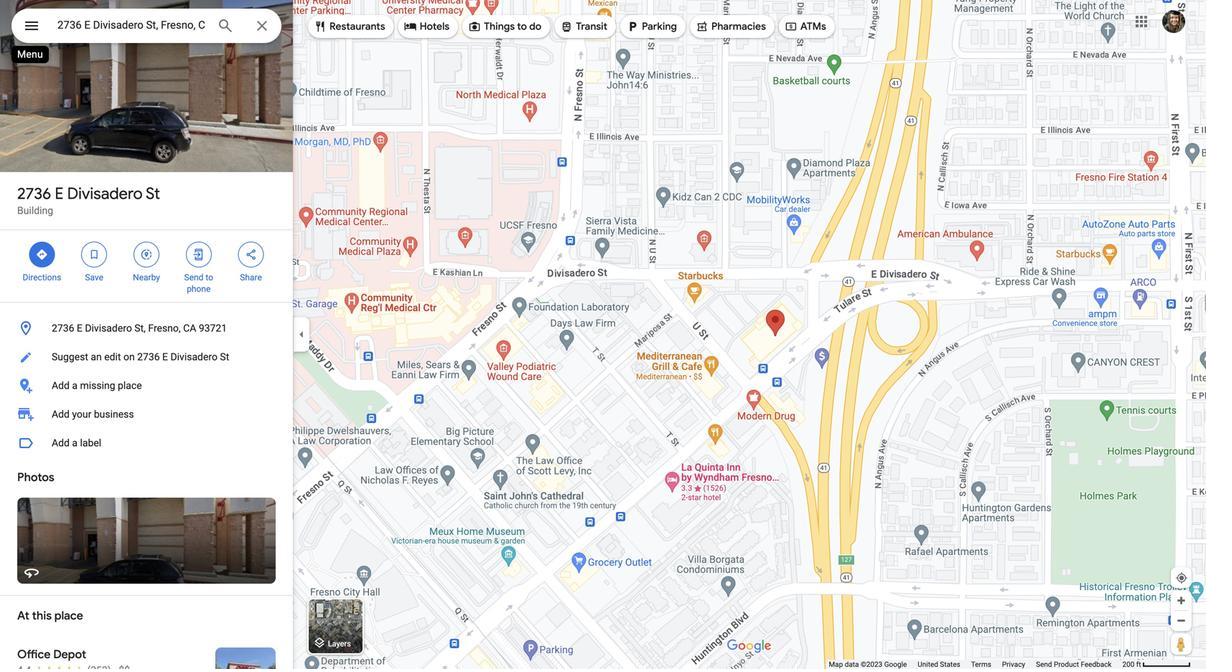 Task type: locate. For each thing, give the bounding box(es) containing it.
0 vertical spatial e
[[55, 184, 64, 204]]

2 vertical spatial add
[[52, 438, 70, 449]]

200 ft button
[[1123, 661, 1191, 670]]

0 vertical spatial a
[[72, 380, 78, 392]]

0 horizontal spatial st
[[146, 184, 160, 204]]

things
[[484, 20, 515, 33]]


[[140, 247, 153, 263]]

1 vertical spatial to
[[206, 273, 213, 283]]

0 vertical spatial place
[[118, 380, 142, 392]]

a left label
[[72, 438, 78, 449]]

place down on
[[118, 380, 142, 392]]

nearby
[[133, 273, 160, 283]]

2736 right on
[[137, 351, 160, 363]]

st,
[[134, 323, 146, 335]]

business
[[94, 409, 134, 421]]

suggest an edit on 2736 e divisadero st button
[[0, 343, 293, 372]]

1 vertical spatial send
[[1036, 661, 1052, 670]]

1 vertical spatial a
[[72, 438, 78, 449]]

map
[[829, 661, 843, 670]]

 pharmacies
[[696, 19, 766, 34]]

add for add a missing place
[[52, 380, 70, 392]]

0 vertical spatial st
[[146, 184, 160, 204]]

to
[[517, 20, 527, 33], [206, 273, 213, 283]]

office
[[17, 648, 51, 663]]

1 horizontal spatial e
[[77, 323, 82, 335]]

e
[[55, 184, 64, 204], [77, 323, 82, 335], [162, 351, 168, 363]]

privacy
[[1002, 661, 1025, 670]]

2736 inside the "2736 e divisadero st building"
[[17, 184, 51, 204]]

add left your
[[52, 409, 70, 421]]

st inside the "2736 e divisadero st building"
[[146, 184, 160, 204]]

1 horizontal spatial st
[[220, 351, 229, 363]]

©2023
[[861, 661, 883, 670]]


[[468, 19, 481, 34]]

to inside  things to do
[[517, 20, 527, 33]]

1 vertical spatial e
[[77, 323, 82, 335]]

send inside button
[[1036, 661, 1052, 670]]

google account: giulia masi  
(giulia.masi@adept.ai) image
[[1162, 10, 1185, 33]]

ft
[[1136, 661, 1141, 670]]

2 horizontal spatial e
[[162, 351, 168, 363]]

 things to do
[[468, 19, 542, 34]]

1 horizontal spatial 2736
[[52, 323, 74, 335]]

st down 93721
[[220, 351, 229, 363]]

1 horizontal spatial send
[[1036, 661, 1052, 670]]

1 vertical spatial 2736
[[52, 323, 74, 335]]

office depot
[[17, 648, 86, 663]]

e inside 2736 e divisadero st, fresno, ca 93721 button
[[77, 323, 82, 335]]

privacy button
[[1002, 661, 1025, 670]]

divisadero down the ca
[[170, 351, 218, 363]]

None field
[[57, 17, 205, 34]]

place
[[118, 380, 142, 392], [54, 609, 83, 624]]

parking
[[642, 20, 677, 33]]

send product feedback
[[1036, 661, 1112, 670]]

add a label button
[[0, 429, 293, 458]]

1 horizontal spatial place
[[118, 380, 142, 392]]

1 vertical spatial add
[[52, 409, 70, 421]]

a
[[72, 380, 78, 392], [72, 438, 78, 449]]

do
[[529, 20, 542, 33]]

building
[[17, 205, 53, 217]]

a for label
[[72, 438, 78, 449]]

collapse side panel image
[[294, 327, 309, 343]]

google maps element
[[0, 0, 1206, 670]]

divisadero up "edit"
[[85, 323, 132, 335]]

2 add from the top
[[52, 409, 70, 421]]


[[314, 19, 327, 34]]

fresno,
[[148, 323, 181, 335]]

 atms
[[785, 19, 826, 34]]

suggest an edit on 2736 e divisadero st
[[52, 351, 229, 363]]

united states button
[[918, 661, 961, 670]]

add your business link
[[0, 401, 293, 429]]

send inside send to phone
[[184, 273, 203, 283]]

missing
[[80, 380, 115, 392]]

0 vertical spatial add
[[52, 380, 70, 392]]

add
[[52, 380, 70, 392], [52, 409, 70, 421], [52, 438, 70, 449]]

0 horizontal spatial 2736
[[17, 184, 51, 204]]

0 horizontal spatial send
[[184, 273, 203, 283]]

2736 e divisadero st building
[[17, 184, 160, 217]]

2736
[[17, 184, 51, 204], [52, 323, 74, 335], [137, 351, 160, 363]]

0 vertical spatial 2736
[[17, 184, 51, 204]]

footer containing map data ©2023 google
[[829, 661, 1123, 670]]

0 vertical spatial divisadero
[[67, 184, 143, 204]]

divisadero inside the "2736 e divisadero st building"
[[67, 184, 143, 204]]

place right the this
[[54, 609, 83, 624]]

zoom out image
[[1176, 616, 1187, 627]]

divisadero
[[67, 184, 143, 204], [85, 323, 132, 335], [170, 351, 218, 363]]

e inside the "2736 e divisadero st building"
[[55, 184, 64, 204]]

2736 e divisadero st, fresno, ca 93721
[[52, 323, 227, 335]]

zoom in image
[[1176, 596, 1187, 607]]


[[696, 19, 709, 34]]

3 add from the top
[[52, 438, 70, 449]]

a for missing
[[72, 380, 78, 392]]

pharmacies
[[711, 20, 766, 33]]

add for add a label
[[52, 438, 70, 449]]


[[404, 19, 417, 34]]

states
[[940, 661, 961, 670]]

0 horizontal spatial place
[[54, 609, 83, 624]]

actions for 2736 e divisadero st region
[[0, 230, 293, 302]]

2736 for st
[[17, 184, 51, 204]]

add left label
[[52, 438, 70, 449]]

1 vertical spatial place
[[54, 609, 83, 624]]

to inside send to phone
[[206, 273, 213, 283]]

send up phone
[[184, 273, 203, 283]]

2 horizontal spatial 2736
[[137, 351, 160, 363]]

footer
[[829, 661, 1123, 670]]

1 a from the top
[[72, 380, 78, 392]]

send for send product feedback
[[1036, 661, 1052, 670]]

map data ©2023 google
[[829, 661, 907, 670]]

0 vertical spatial send
[[184, 273, 203, 283]]

 search field
[[11, 9, 281, 46]]

a left missing
[[72, 380, 78, 392]]

0 vertical spatial to
[[517, 20, 527, 33]]

1 add from the top
[[52, 380, 70, 392]]

photos
[[17, 471, 54, 485]]

e for st,
[[77, 323, 82, 335]]

4.4 stars 353 reviews image
[[17, 664, 111, 670]]

2736 up building
[[17, 184, 51, 204]]

2 a from the top
[[72, 438, 78, 449]]

united
[[918, 661, 938, 670]]

phone
[[187, 284, 211, 294]]

depot
[[53, 648, 86, 663]]

1 vertical spatial divisadero
[[85, 323, 132, 335]]

0 horizontal spatial e
[[55, 184, 64, 204]]

1 horizontal spatial to
[[517, 20, 527, 33]]

2 vertical spatial 2736
[[137, 351, 160, 363]]

st up 
[[146, 184, 160, 204]]

terms
[[971, 661, 991, 670]]


[[23, 15, 40, 36]]

to left do
[[517, 20, 527, 33]]

at
[[17, 609, 29, 624]]

0 horizontal spatial to
[[206, 273, 213, 283]]

st
[[146, 184, 160, 204], [220, 351, 229, 363]]

on
[[123, 351, 135, 363]]

add down "suggest"
[[52, 380, 70, 392]]

send
[[184, 273, 203, 283], [1036, 661, 1052, 670]]


[[785, 19, 798, 34]]

2736 E Divisadero St, Fresno, CA 93721 field
[[11, 9, 281, 43]]

at this place
[[17, 609, 83, 624]]


[[245, 247, 257, 263]]

1 vertical spatial st
[[220, 351, 229, 363]]

layers
[[328, 640, 351, 649]]

none field inside 2736 e divisadero st, fresno, ca 93721 "field"
[[57, 17, 205, 34]]

to up phone
[[206, 273, 213, 283]]

divisadero for st
[[67, 184, 143, 204]]

200
[[1123, 661, 1135, 670]]

2 vertical spatial e
[[162, 351, 168, 363]]

2736 up "suggest"
[[52, 323, 74, 335]]

this
[[32, 609, 52, 624]]

st inside button
[[220, 351, 229, 363]]

show street view coverage image
[[1171, 634, 1192, 656]]

place inside button
[[118, 380, 142, 392]]

send left product
[[1036, 661, 1052, 670]]

divisadero up 
[[67, 184, 143, 204]]



Task type: describe. For each thing, give the bounding box(es) containing it.
e for st
[[55, 184, 64, 204]]

e inside suggest an edit on 2736 e divisadero st button
[[162, 351, 168, 363]]


[[35, 247, 48, 263]]

 button
[[11, 9, 52, 46]]

google
[[884, 661, 907, 670]]

product
[[1054, 661, 1079, 670]]

93721
[[199, 323, 227, 335]]

restaurants
[[330, 20, 385, 33]]

atms
[[800, 20, 826, 33]]

 restaurants
[[314, 19, 385, 34]]

divisadero for st,
[[85, 323, 132, 335]]

2736 for st,
[[52, 323, 74, 335]]

 transit
[[560, 19, 607, 34]]

2736 e divisadero st main content
[[0, 0, 293, 670]]


[[626, 19, 639, 34]]

transit
[[576, 20, 607, 33]]

200 ft
[[1123, 661, 1141, 670]]

show your location image
[[1175, 572, 1188, 585]]

your
[[72, 409, 91, 421]]


[[88, 247, 101, 263]]

footer inside the google maps element
[[829, 661, 1123, 670]]

 hotels
[[404, 19, 450, 34]]

feedback
[[1081, 661, 1112, 670]]

2736 e divisadero st, fresno, ca 93721 button
[[0, 314, 293, 343]]

label
[[80, 438, 101, 449]]

directions
[[23, 273, 61, 283]]

share
[[240, 273, 262, 283]]

send to phone
[[184, 273, 213, 294]]

data
[[845, 661, 859, 670]]

add a missing place button
[[0, 372, 293, 401]]

add your business
[[52, 409, 134, 421]]

 parking
[[626, 19, 677, 34]]

terms button
[[971, 661, 991, 670]]


[[192, 247, 205, 263]]

edit
[[104, 351, 121, 363]]


[[560, 19, 573, 34]]

ca
[[183, 323, 196, 335]]

send for send to phone
[[184, 273, 203, 283]]

price: moderate image
[[119, 665, 130, 670]]

hotels
[[420, 20, 450, 33]]

send product feedback button
[[1036, 661, 1112, 670]]

add for add your business
[[52, 409, 70, 421]]

save
[[85, 273, 103, 283]]

united states
[[918, 661, 961, 670]]

add a missing place
[[52, 380, 142, 392]]

add a label
[[52, 438, 101, 449]]

an
[[91, 351, 102, 363]]

suggest
[[52, 351, 88, 363]]

office depot link
[[0, 637, 293, 670]]

2 vertical spatial divisadero
[[170, 351, 218, 363]]



Task type: vqa. For each thing, say whether or not it's contained in the screenshot.


